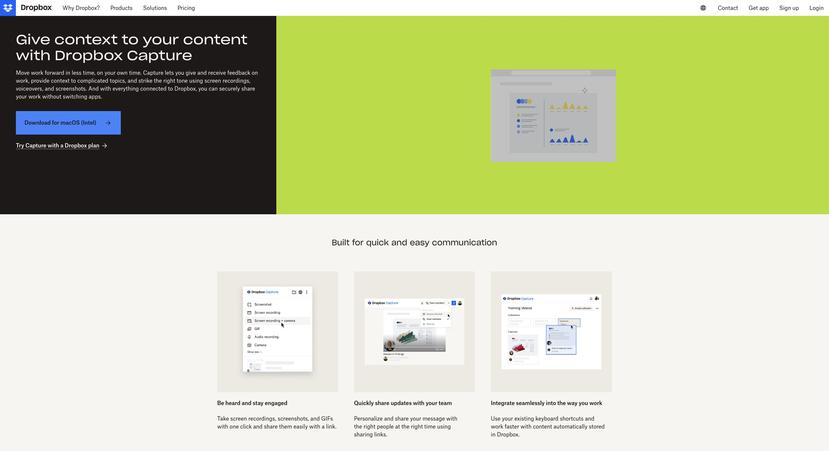 Task type: locate. For each thing, give the bounding box(es) containing it.
your left message
[[410, 416, 421, 422]]

with inside "use your existing keyboard shortcuts and work faster with content automatically stored in dropbox."
[[521, 424, 532, 430]]

work up stored
[[590, 400, 603, 407]]

screen up one
[[230, 416, 247, 422]]

0 horizontal spatial screen
[[205, 77, 221, 84]]

with down team
[[446, 416, 458, 422]]

on up complicated at the left top
[[97, 70, 103, 76]]

integrate
[[491, 400, 515, 407]]

without
[[42, 93, 61, 100]]

recordings, down stay
[[248, 416, 276, 422]]

with right and
[[100, 85, 111, 92]]

take
[[217, 416, 229, 422]]

0 horizontal spatial content
[[183, 31, 248, 48]]

0 vertical spatial context
[[54, 31, 118, 48]]

using
[[189, 77, 203, 84], [437, 424, 451, 430]]

quickly
[[354, 400, 374, 407]]

with down existing
[[521, 424, 532, 430]]

recordings, down feedback
[[223, 77, 251, 84]]

built for quick and easy communication
[[332, 238, 497, 248]]

dropbox,
[[174, 85, 197, 92]]

with right updates
[[413, 400, 425, 407]]

0 horizontal spatial on
[[97, 70, 103, 76]]

for left macos
[[52, 120, 59, 126]]

you right way
[[579, 400, 588, 407]]

1 horizontal spatial using
[[437, 424, 451, 430]]

them
[[279, 424, 292, 430]]

your left team
[[426, 400, 437, 407]]

0 vertical spatial capture
[[127, 47, 192, 64]]

own
[[117, 70, 128, 76]]

2 vertical spatial you
[[579, 400, 588, 407]]

1 horizontal spatial a
[[322, 424, 325, 430]]

give
[[186, 70, 196, 76]]

time.
[[129, 70, 142, 76]]

your inside "use your existing keyboard shortcuts and work faster with content automatically stored in dropbox."
[[502, 416, 513, 422]]

0 vertical spatial dropbox
[[55, 47, 123, 64]]

sign
[[780, 5, 791, 11]]

recordings,
[[223, 77, 251, 84], [248, 416, 276, 422]]

right left time in the right bottom of the page
[[411, 424, 423, 430]]

user selecting the "team members" option in the "who has access" dropdown of a dropbox capture video image
[[365, 282, 465, 382], [502, 282, 602, 382]]

the
[[154, 77, 162, 84], [558, 400, 566, 407], [354, 424, 362, 430], [402, 424, 410, 430]]

screen up can
[[205, 77, 221, 84]]

stored
[[589, 424, 605, 430]]

0 horizontal spatial using
[[189, 77, 203, 84]]

gifs
[[321, 416, 333, 422]]

capture inside move work forward in less time, on your own time. capture lets you give and receive feedback on work, provide context to complicated topics, and strike the right tone using screen recordings, voiceovers, and screenshots. and with everything connected to dropbox, you can securely share your work without switching apps.
[[143, 70, 163, 76]]

apps.
[[89, 93, 102, 100]]

your
[[143, 31, 179, 48], [105, 70, 116, 76], [16, 93, 27, 100], [426, 400, 437, 407], [410, 416, 421, 422], [502, 416, 513, 422]]

1 vertical spatial in
[[491, 432, 496, 438]]

your down voiceovers,
[[16, 93, 27, 100]]

for right the built
[[352, 238, 364, 248]]

0 horizontal spatial for
[[52, 120, 59, 126]]

your down the "solutions"
[[143, 31, 179, 48]]

0 vertical spatial recordings,
[[223, 77, 251, 84]]

in inside "use your existing keyboard shortcuts and work faster with content automatically stored in dropbox."
[[491, 432, 496, 438]]

1 horizontal spatial user selecting the "team members" option in the "who has access" dropdown of a dropbox capture video image
[[502, 282, 602, 382]]

existing
[[515, 416, 534, 422]]

with right easily
[[309, 424, 320, 430]]

1 vertical spatial a
[[322, 424, 325, 430]]

why dropbox? button
[[57, 0, 105, 16]]

share left "them"
[[264, 424, 278, 430]]

on
[[97, 70, 103, 76], [252, 70, 258, 76]]

get
[[749, 5, 758, 11]]

1 horizontal spatial screen
[[230, 416, 247, 422]]

sharing
[[354, 432, 373, 438]]

1 vertical spatial capture
[[143, 70, 163, 76]]

app
[[760, 5, 769, 11]]

1 vertical spatial content
[[533, 424, 552, 430]]

and right give
[[197, 70, 207, 76]]

1 vertical spatial recordings,
[[248, 416, 276, 422]]

links.
[[374, 432, 387, 438]]

and
[[197, 70, 207, 76], [128, 77, 137, 84], [45, 85, 54, 92], [391, 238, 407, 248], [242, 400, 252, 407], [311, 416, 320, 422], [384, 416, 394, 422], [585, 416, 595, 422], [253, 424, 263, 430]]

0 vertical spatial you
[[175, 70, 184, 76]]

dropbox?
[[76, 5, 100, 11]]

0 vertical spatial to
[[122, 31, 139, 48]]

to
[[122, 31, 139, 48], [71, 77, 76, 84], [168, 85, 173, 92]]

on right feedback
[[252, 70, 258, 76]]

and inside personalize and share your message with the right people at the right time using sharing links.
[[384, 416, 394, 422]]

products
[[110, 5, 133, 11]]

the inside move work forward in less time, on your own time. capture lets you give and receive feedback on work, provide context to complicated topics, and strike the right tone using screen recordings, voiceovers, and screenshots. and with everything connected to dropbox, you can securely share your work without switching apps.
[[154, 77, 162, 84]]

dropbox
[[55, 47, 123, 64], [65, 142, 87, 149]]

and left easy
[[391, 238, 407, 248]]

content inside "use your existing keyboard shortcuts and work faster with content automatically stored in dropbox."
[[533, 424, 552, 430]]

share
[[242, 85, 255, 92], [375, 400, 390, 407], [395, 416, 409, 422], [264, 424, 278, 430]]

the right into
[[558, 400, 566, 407]]

to left dropbox,
[[168, 85, 173, 92]]

for
[[52, 120, 59, 126], [352, 238, 364, 248]]

0 horizontal spatial user selecting the "team members" option in the "who has access" dropdown of a dropbox capture video image
[[365, 282, 465, 382]]

sign up
[[780, 5, 799, 11]]

and up people
[[384, 416, 394, 422]]

one
[[230, 424, 239, 430]]

context
[[54, 31, 118, 48], [51, 77, 70, 84]]

0 horizontal spatial to
[[71, 77, 76, 84]]

work down "use"
[[491, 424, 503, 430]]

use your existing keyboard shortcuts and work faster with content automatically stored in dropbox.
[[491, 416, 605, 438]]

work down voiceovers,
[[28, 93, 41, 100]]

0 horizontal spatial in
[[66, 70, 70, 76]]

0 vertical spatial screen
[[205, 77, 221, 84]]

in left less
[[66, 70, 70, 76]]

to up screenshots.
[[71, 77, 76, 84]]

you up 'tone'
[[175, 70, 184, 76]]

1 horizontal spatial you
[[198, 85, 207, 92]]

screen inside move work forward in less time, on your own time. capture lets you give and receive feedback on work, provide context to complicated topics, and strike the right tone using screen recordings, voiceovers, and screenshots. and with everything connected to dropbox, you can securely share your work without switching apps.
[[205, 77, 221, 84]]

2 horizontal spatial to
[[168, 85, 173, 92]]

login link
[[805, 0, 829, 16]]

share up at
[[395, 416, 409, 422]]

in left dropbox.
[[491, 432, 496, 438]]

2 horizontal spatial you
[[579, 400, 588, 407]]

a
[[60, 142, 63, 149], [322, 424, 325, 430]]

content
[[183, 31, 248, 48], [533, 424, 552, 430]]

you
[[175, 70, 184, 76], [198, 85, 207, 92], [579, 400, 588, 407]]

way
[[567, 400, 578, 407]]

your up the topics,
[[105, 70, 116, 76]]

your up "faster"
[[502, 416, 513, 422]]

1 vertical spatial dropbox
[[65, 142, 87, 149]]

with down take
[[217, 424, 228, 430]]

1 horizontal spatial to
[[122, 31, 139, 48]]

receive
[[208, 70, 226, 76]]

and down time.
[[128, 77, 137, 84]]

solutions button
[[138, 0, 172, 16]]

try capture with a dropbox plan
[[16, 142, 99, 149]]

strike
[[138, 77, 152, 84]]

1 vertical spatial to
[[71, 77, 76, 84]]

capture up the strike
[[143, 70, 163, 76]]

feedback
[[227, 70, 250, 76]]

1 horizontal spatial in
[[491, 432, 496, 438]]

2 user selecting the "team members" option in the "who has access" dropdown of a dropbox capture video image from the left
[[502, 282, 602, 382]]

0 vertical spatial content
[[183, 31, 248, 48]]

using down give
[[189, 77, 203, 84]]

time
[[424, 424, 436, 430]]

context down forward
[[51, 77, 70, 84]]

context down dropbox?
[[54, 31, 118, 48]]

share down feedback
[[242, 85, 255, 92]]

1 horizontal spatial content
[[533, 424, 552, 430]]

screen
[[205, 77, 221, 84], [230, 416, 247, 422]]

2 vertical spatial to
[[168, 85, 173, 92]]

you left can
[[198, 85, 207, 92]]

dropbox up the time,
[[55, 47, 123, 64]]

in inside move work forward in less time, on your own time. capture lets you give and receive feedback on work, provide context to complicated topics, and strike the right tone using screen recordings, voiceovers, and screenshots. and with everything connected to dropbox, you can securely share your work without switching apps.
[[66, 70, 70, 76]]

1 vertical spatial context
[[51, 77, 70, 84]]

forward
[[45, 70, 64, 76]]

using down message
[[437, 424, 451, 430]]

and right the click
[[253, 424, 263, 430]]

up
[[793, 5, 799, 11]]

quick
[[366, 238, 389, 248]]

1 horizontal spatial for
[[352, 238, 364, 248]]

in
[[66, 70, 70, 76], [491, 432, 496, 438]]

2 on from the left
[[252, 70, 258, 76]]

to down the products
[[122, 31, 139, 48]]

securely
[[219, 85, 240, 92]]

and up stored
[[585, 416, 595, 422]]

and inside "use your existing keyboard shortcuts and work faster with content automatically stored in dropbox."
[[585, 416, 595, 422]]

with
[[16, 47, 51, 64], [100, 85, 111, 92], [48, 142, 59, 149], [413, 400, 425, 407], [446, 416, 458, 422], [217, 424, 228, 430], [309, 424, 320, 430], [521, 424, 532, 430]]

0 vertical spatial a
[[60, 142, 63, 149]]

share inside personalize and share your message with the right people at the right time using sharing links.
[[395, 416, 409, 422]]

the up connected
[[154, 77, 162, 84]]

1 vertical spatial using
[[437, 424, 451, 430]]

products button
[[105, 0, 138, 16]]

with inside give context to your content with dropbox capture
[[16, 47, 51, 64]]

sign up link
[[774, 0, 805, 16]]

capture right try
[[25, 142, 46, 149]]

your inside personalize and share your message with the right people at the right time using sharing links.
[[410, 416, 421, 422]]

0 vertical spatial for
[[52, 120, 59, 126]]

1 vertical spatial screen
[[230, 416, 247, 422]]

a down download for macos (intel)
[[60, 142, 63, 149]]

stay
[[253, 400, 264, 407]]

context inside move work forward in less time, on your own time. capture lets you give and receive feedback on work, provide context to complicated topics, and strike the right tone using screen recordings, voiceovers, and screenshots. and with everything connected to dropbox, you can securely share your work without switching apps.
[[51, 77, 70, 84]]

0 horizontal spatial right
[[163, 77, 175, 84]]

1 horizontal spatial on
[[252, 70, 258, 76]]

dropbox left plan
[[65, 142, 87, 149]]

(intel)
[[81, 120, 96, 126]]

right down personalize
[[364, 424, 376, 430]]

screen inside take screen recordings, screenshots, and gifs with one click and share them easily with a link.
[[230, 416, 247, 422]]

a left link.
[[322, 424, 325, 430]]

1 vertical spatial for
[[352, 238, 364, 248]]

user selecting "screen recording + camera" in the capture menu image
[[228, 282, 328, 382]]

personalize and share your message with the right people at the right time using sharing links.
[[354, 416, 458, 438]]

easily
[[294, 424, 308, 430]]

and
[[88, 85, 99, 92]]

with up "move"
[[16, 47, 51, 64]]

0 vertical spatial using
[[189, 77, 203, 84]]

right down "lets"
[[163, 77, 175, 84]]

work
[[31, 70, 43, 76], [28, 93, 41, 100], [590, 400, 603, 407], [491, 424, 503, 430]]

with inside move work forward in less time, on your own time. capture lets you give and receive feedback on work, provide context to complicated topics, and strike the right tone using screen recordings, voiceovers, and screenshots. and with everything connected to dropbox, you can securely share your work without switching apps.
[[100, 85, 111, 92]]

0 vertical spatial in
[[66, 70, 70, 76]]

1 user selecting the "team members" option in the "who has access" dropdown of a dropbox capture video image from the left
[[365, 282, 465, 382]]

capture up "lets"
[[127, 47, 192, 64]]

message
[[423, 416, 445, 422]]

right inside move work forward in less time, on your own time. capture lets you give and receive feedback on work, provide context to complicated topics, and strike the right tone using screen recordings, voiceovers, and screenshots. and with everything connected to dropbox, you can securely share your work without switching apps.
[[163, 77, 175, 84]]



Task type: vqa. For each thing, say whether or not it's contained in the screenshot.
Share within the Take screen recordings, screenshots, and GIFs with one click and share them easily with a link.
yes



Task type: describe. For each thing, give the bounding box(es) containing it.
macos
[[61, 120, 80, 126]]

built
[[332, 238, 350, 248]]

plan
[[88, 142, 99, 149]]

contact button
[[713, 0, 744, 16]]

take screen recordings, screenshots, and gifs with one click and share them easily with a link.
[[217, 416, 337, 430]]

topics,
[[110, 77, 126, 84]]

why dropbox?
[[63, 5, 100, 11]]

user selecting the "team members" option in the "who has access" dropdown of a dropbox capture video image for into
[[502, 282, 602, 382]]

dropbox inside give context to your content with dropbox capture
[[55, 47, 123, 64]]

switching
[[63, 93, 87, 100]]

for for built
[[352, 238, 364, 248]]

give context to your content with dropbox capture
[[16, 31, 248, 64]]

with inside personalize and share your message with the right people at the right time using sharing links.
[[446, 416, 458, 422]]

screenshots.
[[56, 85, 87, 92]]

1 horizontal spatial right
[[364, 424, 376, 430]]

try
[[16, 142, 24, 149]]

pricing
[[178, 5, 195, 11]]

for for download
[[52, 120, 59, 126]]

quickly share updates with your team
[[354, 400, 452, 407]]

contact
[[718, 5, 738, 11]]

seamlessly
[[516, 400, 545, 407]]

shortcuts
[[560, 416, 584, 422]]

login
[[810, 5, 824, 11]]

pricing link
[[172, 0, 200, 16]]

work,
[[16, 77, 30, 84]]

personalize
[[354, 416, 383, 422]]

updates
[[391, 400, 412, 407]]

download for macos (intel)
[[25, 120, 96, 126]]

download
[[25, 120, 51, 126]]

click
[[240, 424, 252, 430]]

1 vertical spatial you
[[198, 85, 207, 92]]

can
[[209, 85, 218, 92]]

recordings, inside move work forward in less time, on your own time. capture lets you give and receive feedback on work, provide context to complicated topics, and strike the right tone using screen recordings, voiceovers, and screenshots. and with everything connected to dropbox, you can securely share your work without switching apps.
[[223, 77, 251, 84]]

2 vertical spatial capture
[[25, 142, 46, 149]]

get app
[[749, 5, 769, 11]]

automatically
[[554, 424, 588, 430]]

user selecting the "team members" option in the "who has access" dropdown of a dropbox capture video image for updates
[[365, 282, 465, 382]]

share inside move work forward in less time, on your own time. capture lets you give and receive feedback on work, provide context to complicated topics, and strike the right tone using screen recordings, voiceovers, and screenshots. and with everything connected to dropbox, you can securely share your work without switching apps.
[[242, 85, 255, 92]]

provide
[[31, 77, 50, 84]]

connected
[[140, 85, 167, 92]]

dropbox.
[[497, 432, 520, 438]]

communication
[[432, 238, 497, 248]]

capture inside give context to your content with dropbox capture
[[127, 47, 192, 64]]

get app button
[[744, 0, 774, 16]]

team
[[439, 400, 452, 407]]

heard
[[226, 400, 240, 407]]

download for macos (intel) link
[[16, 111, 121, 135]]

share inside take screen recordings, screenshots, and gifs with one click and share them easily with a link.
[[264, 424, 278, 430]]

screenshots,
[[278, 416, 309, 422]]

easy
[[410, 238, 430, 248]]

engaged
[[265, 400, 288, 407]]

move work forward in less time, on your own time. capture lets you give and receive feedback on work, provide context to complicated topics, and strike the right tone using screen recordings, voiceovers, and screenshots. and with everything connected to dropbox, you can securely share your work without switching apps.
[[16, 70, 258, 100]]

using inside move work forward in less time, on your own time. capture lets you give and receive feedback on work, provide context to complicated topics, and strike the right tone using screen recordings, voiceovers, and screenshots. and with everything connected to dropbox, you can securely share your work without switching apps.
[[189, 77, 203, 84]]

and up without
[[45, 85, 54, 92]]

faster
[[505, 424, 519, 430]]

user selecting "screen recording + camera" in the capture menu element
[[292, 32, 813, 199]]

content inside give context to your content with dropbox capture
[[183, 31, 248, 48]]

context inside give context to your content with dropbox capture
[[54, 31, 118, 48]]

lets
[[165, 70, 174, 76]]

and left the gifs
[[311, 416, 320, 422]]

recordings, inside take screen recordings, screenshots, and gifs with one click and share them easily with a link.
[[248, 416, 276, 422]]

the up sharing
[[354, 424, 362, 430]]

why
[[63, 5, 74, 11]]

time,
[[83, 70, 95, 76]]

share right the quickly
[[375, 400, 390, 407]]

be heard and stay engaged
[[217, 400, 288, 407]]

link.
[[326, 424, 337, 430]]

people
[[377, 424, 394, 430]]

keyboard
[[536, 416, 559, 422]]

integrate seamlessly into the way you work
[[491, 400, 603, 407]]

your inside give context to your content with dropbox capture
[[143, 31, 179, 48]]

solutions
[[143, 5, 167, 11]]

using inside personalize and share your message with the right people at the right time using sharing links.
[[437, 424, 451, 430]]

0 horizontal spatial a
[[60, 142, 63, 149]]

0 horizontal spatial you
[[175, 70, 184, 76]]

move
[[16, 70, 29, 76]]

the right at
[[402, 424, 410, 430]]

2 horizontal spatial right
[[411, 424, 423, 430]]

be
[[217, 400, 224, 407]]

work up provide
[[31, 70, 43, 76]]

everything
[[113, 85, 139, 92]]

voiceovers,
[[16, 85, 43, 92]]

and left stay
[[242, 400, 252, 407]]

with down download for macos (intel)
[[48, 142, 59, 149]]

into
[[546, 400, 556, 407]]

1 on from the left
[[97, 70, 103, 76]]

complicated
[[77, 77, 108, 84]]

give
[[16, 31, 50, 48]]

tone
[[177, 77, 188, 84]]

a inside take screen recordings, screenshots, and gifs with one click and share them easily with a link.
[[322, 424, 325, 430]]

to inside give context to your content with dropbox capture
[[122, 31, 139, 48]]

work inside "use your existing keyboard shortcuts and work faster with content automatically stored in dropbox."
[[491, 424, 503, 430]]

try capture with a dropbox plan link
[[16, 142, 109, 150]]

at
[[395, 424, 400, 430]]



